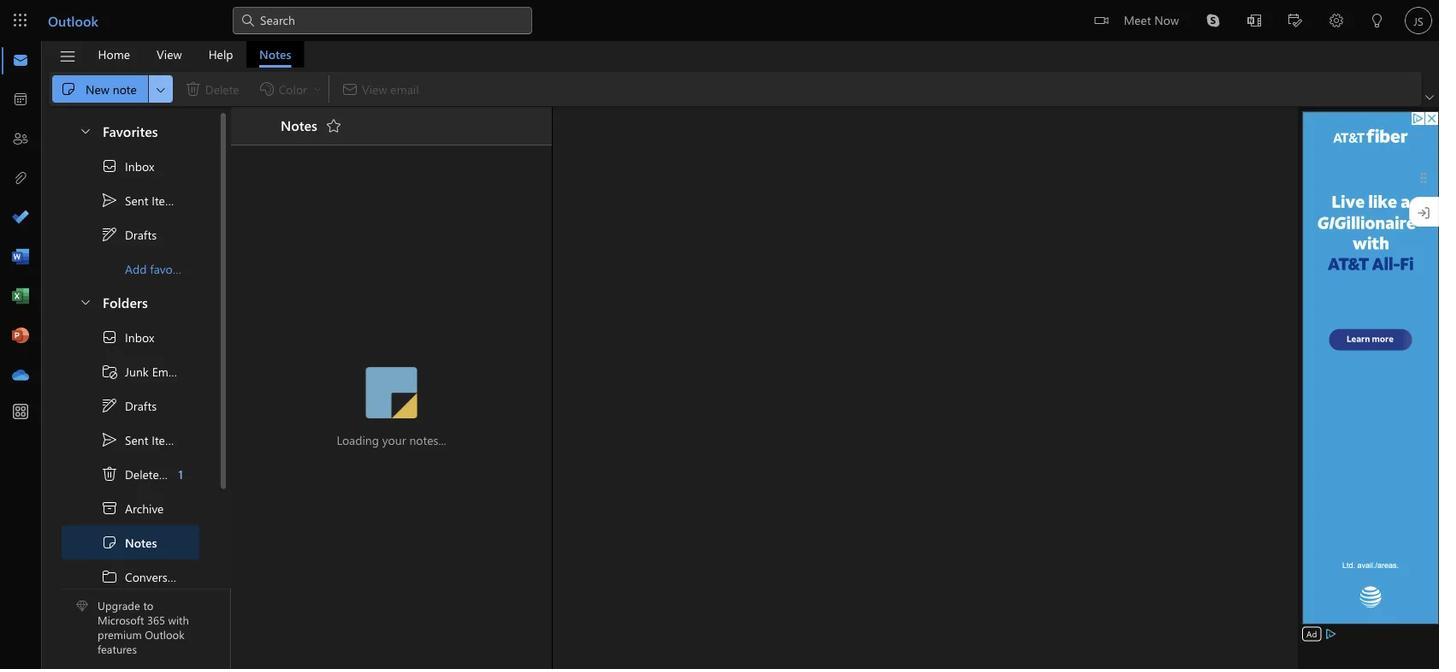 Task type: locate. For each thing, give the bounding box(es) containing it.

[[154, 82, 168, 96], [79, 124, 92, 137], [79, 295, 92, 308]]

 tree item
[[62, 457, 199, 491]]

 inside tree item
[[101, 534, 118, 551]]

drafts for 
[[125, 227, 157, 242]]


[[101, 226, 118, 243], [101, 397, 118, 414]]

 up add favorite tree item
[[101, 226, 118, 243]]

 button
[[1234, 0, 1275, 43]]


[[101, 192, 118, 209], [101, 431, 118, 448]]

 inbox down folders tree item
[[101, 329, 154, 346]]

 tree item up junk at the bottom left of page
[[62, 320, 199, 354]]

1 vertical spatial  tree item
[[62, 320, 199, 354]]

people image
[[12, 131, 29, 148]]

1 vertical spatial drafts
[[125, 398, 157, 413]]

2  from the top
[[101, 329, 118, 346]]

folders tree item
[[62, 286, 199, 320]]

1 vertical spatial items
[[152, 432, 180, 448]]

items up 1
[[152, 432, 180, 448]]

365
[[147, 612, 165, 627]]

inbox up  junk email
[[125, 329, 154, 345]]

1 vertical spatial 
[[79, 124, 92, 137]]

 tree item
[[62, 354, 199, 388]]

notes right help
[[259, 46, 291, 62]]

sent up  tree item
[[125, 432, 148, 448]]

1 vertical spatial sent
[[125, 432, 148, 448]]

1  drafts from the top
[[101, 226, 157, 243]]

application containing outlook
[[0, 0, 1439, 669]]

outlook up  button
[[48, 11, 98, 30]]

2  from the top
[[101, 397, 118, 414]]

 for 
[[101, 157, 118, 175]]

powerpoint image
[[12, 328, 29, 345]]

items right deleted
[[169, 466, 198, 482]]

1 vertical spatial outlook
[[145, 627, 185, 642]]

 button
[[1357, 0, 1398, 43]]

 inbox inside favorites tree
[[101, 157, 154, 175]]

 inside favorites tree
[[101, 226, 118, 243]]

1 horizontal spatial 
[[101, 534, 118, 551]]

0 vertical spatial  drafts
[[101, 226, 157, 243]]

 drafts inside favorites tree
[[101, 226, 157, 243]]

 button left folders
[[70, 286, 99, 317]]


[[1095, 14, 1108, 27]]

left-rail-appbar navigation
[[3, 41, 38, 395]]

2 vertical spatial notes
[[125, 535, 157, 550]]

 inbox down the favorites tree item
[[101, 157, 154, 175]]

outlook
[[48, 11, 98, 30], [145, 627, 185, 642]]

 for folders
[[79, 295, 92, 308]]

1 horizontal spatial outlook
[[145, 627, 185, 642]]

1  from the top
[[101, 226, 118, 243]]

drafts up add
[[125, 227, 157, 242]]

 new note
[[60, 80, 137, 98]]

2  drafts from the top
[[101, 397, 157, 414]]

 tree item
[[62, 560, 199, 594]]

tree
[[62, 320, 199, 628]]

1 vertical spatial 
[[101, 397, 118, 414]]

 button inside the favorites tree item
[[70, 115, 99, 146]]

0 horizontal spatial 
[[60, 80, 77, 98]]

 inside tree
[[101, 397, 118, 414]]

1  button from the top
[[70, 115, 99, 146]]

0 vertical spatial 
[[101, 226, 118, 243]]

 down "view" button
[[154, 82, 168, 96]]

set your advertising preferences image
[[1324, 627, 1338, 641]]

1 sent from the top
[[125, 192, 148, 208]]

 button inside folders tree item
[[70, 286, 99, 317]]

1 vertical spatial 
[[101, 431, 118, 448]]

 drafts for 
[[101, 226, 157, 243]]

inbox
[[125, 158, 154, 174], [125, 329, 154, 345]]

tab list inside application
[[85, 41, 304, 68]]

0 vertical spatial drafts
[[125, 227, 157, 242]]

1  sent items from the top
[[101, 192, 180, 209]]

0 vertical spatial  sent items
[[101, 192, 180, 209]]

 down 
[[101, 397, 118, 414]]

 tree item
[[62, 183, 199, 217], [62, 423, 199, 457]]

 inside the favorites tree item
[[79, 124, 92, 137]]

2 vertical spatial 
[[79, 295, 92, 308]]

 tree item down the favorites tree item
[[62, 183, 199, 217]]

items up favorite
[[152, 192, 180, 208]]

favorite
[[150, 261, 190, 277]]

 tree item
[[62, 149, 199, 183], [62, 320, 199, 354]]

 drafts up add favorite tree item
[[101, 226, 157, 243]]

1  from the top
[[101, 157, 118, 175]]

 tree item
[[62, 217, 199, 252], [62, 388, 199, 423]]

0 vertical spatial  tree item
[[62, 183, 199, 217]]

1 vertical spatial  drafts
[[101, 397, 157, 414]]

2 sent from the top
[[125, 432, 148, 448]]

0 vertical spatial  button
[[70, 115, 99, 146]]

 inside favorites tree
[[101, 192, 118, 209]]

 sent items
[[101, 192, 180, 209], [101, 431, 180, 448]]

notes left  button
[[281, 116, 317, 134]]

0 vertical spatial 
[[101, 192, 118, 209]]


[[1425, 93, 1434, 102]]


[[1330, 14, 1343, 27]]

0 vertical spatial 
[[154, 82, 168, 96]]

application
[[0, 0, 1439, 669]]

 tree item up add
[[62, 217, 199, 252]]

2  sent items from the top
[[101, 431, 180, 448]]

outlook down to
[[145, 627, 185, 642]]

outlook inside 'banner'
[[48, 11, 98, 30]]

favorites tree item
[[62, 115, 199, 149]]

2  tree item from the top
[[62, 423, 199, 457]]

1 vertical spatial notes
[[281, 116, 317, 134]]

 left folders
[[79, 295, 92, 308]]

0 vertical spatial items
[[152, 192, 180, 208]]

notes 
[[281, 116, 342, 134]]

calendar image
[[12, 92, 29, 109]]

 inside dropdown button
[[154, 82, 168, 96]]

 up 
[[101, 329, 118, 346]]

 sent items up add
[[101, 192, 180, 209]]

Search for email, meetings, files and more. field
[[258, 11, 522, 28]]

help
[[208, 46, 233, 62]]

0 vertical spatial  tree item
[[62, 217, 199, 252]]

sent inside favorites tree
[[125, 192, 148, 208]]

items inside favorites tree
[[152, 192, 180, 208]]

 up add favorite tree item
[[101, 192, 118, 209]]

outlook inside "upgrade to microsoft 365 with premium outlook features"
[[145, 627, 185, 642]]

2  tree item from the top
[[62, 320, 199, 354]]

0 vertical spatial sent
[[125, 192, 148, 208]]

1 vertical spatial  tree item
[[62, 423, 199, 457]]

2 drafts from the top
[[125, 398, 157, 413]]

 inbox
[[101, 157, 154, 175], [101, 329, 154, 346]]

1 drafts from the top
[[125, 227, 157, 242]]

 button
[[70, 115, 99, 146], [70, 286, 99, 317]]

0 vertical spatial  tree item
[[62, 149, 199, 183]]

 left the new
[[60, 80, 77, 98]]

1 inbox from the top
[[125, 158, 154, 174]]

notes inside  notes
[[125, 535, 157, 550]]

 archive
[[101, 500, 164, 517]]

1  from the top
[[101, 192, 118, 209]]

2 vertical spatial items
[[169, 466, 198, 482]]


[[240, 12, 257, 29]]

1 vertical spatial 
[[101, 534, 118, 551]]

items
[[152, 192, 180, 208], [152, 432, 180, 448], [169, 466, 198, 482]]

upgrade to microsoft 365 with premium outlook features
[[98, 598, 189, 656]]

 up 
[[101, 431, 118, 448]]

 down 
[[101, 534, 118, 551]]

 button down  new note
[[70, 115, 99, 146]]


[[60, 80, 77, 98], [101, 534, 118, 551]]

1  tree item from the top
[[62, 149, 199, 183]]

 down the favorites tree item
[[101, 157, 118, 175]]

outlook link
[[48, 0, 98, 41]]

 search field
[[233, 0, 532, 39]]

 tree item up deleted
[[62, 423, 199, 457]]

drafts down  junk email
[[125, 398, 157, 413]]

2  tree item from the top
[[62, 388, 199, 423]]

notes inside button
[[259, 46, 291, 62]]

add favorite
[[125, 261, 190, 277]]

notes
[[259, 46, 291, 62], [281, 116, 317, 134], [125, 535, 157, 550]]

 inside favorites tree
[[101, 157, 118, 175]]

note
[[113, 81, 137, 97]]

2  from the top
[[101, 431, 118, 448]]

tab list
[[85, 41, 304, 68]]

0 horizontal spatial outlook
[[48, 11, 98, 30]]

 inside folders tree item
[[79, 295, 92, 308]]

home button
[[85, 41, 143, 68]]

 tree item down junk at the bottom left of page
[[62, 388, 199, 423]]

notes down 'archive'
[[125, 535, 157, 550]]

 tree item down the favorites
[[62, 149, 199, 183]]

1 vertical spatial  button
[[70, 286, 99, 317]]

excel image
[[12, 288, 29, 305]]

tab list containing home
[[85, 41, 304, 68]]

 inside edit group
[[60, 80, 77, 98]]

notes for notes
[[259, 46, 291, 62]]

new
[[86, 81, 109, 97]]

 inside tree
[[101, 431, 118, 448]]

 inbox inside tree
[[101, 329, 154, 346]]

your
[[382, 432, 406, 448]]

meet
[[1124, 12, 1151, 27]]

0 vertical spatial  inbox
[[101, 157, 154, 175]]

0 vertical spatial inbox
[[125, 158, 154, 174]]

 button
[[320, 112, 347, 139]]

0 vertical spatial 
[[101, 157, 118, 175]]

1  tree item from the top
[[62, 217, 199, 252]]

notes...
[[409, 432, 446, 448]]

microsoft
[[98, 612, 144, 627]]

 drafts down the  tree item
[[101, 397, 157, 414]]

 button
[[1275, 0, 1316, 43]]

0 vertical spatial 
[[60, 80, 77, 98]]

 tree item for 
[[62, 320, 199, 354]]

upgrade
[[98, 598, 140, 613]]

1 vertical spatial inbox
[[125, 329, 154, 345]]

 for 
[[101, 397, 118, 414]]

drafts inside favorites tree
[[125, 227, 157, 242]]

tree containing 
[[62, 320, 199, 628]]

sent up add
[[125, 192, 148, 208]]

 sent items up deleted
[[101, 431, 180, 448]]

 drafts
[[101, 226, 157, 243], [101, 397, 157, 414]]

 down  new note
[[79, 124, 92, 137]]

2 inbox from the top
[[125, 329, 154, 345]]

inbox down the favorites tree item
[[125, 158, 154, 174]]

drafts
[[125, 227, 157, 242], [125, 398, 157, 413]]


[[325, 117, 342, 134]]

notes inside notes 
[[281, 116, 317, 134]]

inbox inside favorites tree
[[125, 158, 154, 174]]

onedrive image
[[12, 367, 29, 384]]

0 vertical spatial notes
[[259, 46, 291, 62]]

notes heading
[[258, 107, 347, 145]]

2  inbox from the top
[[101, 329, 154, 346]]

1 vertical spatial  tree item
[[62, 388, 199, 423]]

1  inbox from the top
[[101, 157, 154, 175]]

1 vertical spatial  sent items
[[101, 431, 180, 448]]


[[101, 157, 118, 175], [101, 329, 118, 346]]

2  button from the top
[[70, 286, 99, 317]]

sent
[[125, 192, 148, 208], [125, 432, 148, 448]]

0 vertical spatial outlook
[[48, 11, 98, 30]]

1 vertical spatial  inbox
[[101, 329, 154, 346]]

 tree item
[[62, 525, 199, 560]]

1 vertical spatial 
[[101, 329, 118, 346]]



Task type: describe. For each thing, give the bounding box(es) containing it.
ad
[[1307, 628, 1317, 640]]

 deleted items
[[101, 465, 198, 483]]

to do image
[[12, 210, 29, 227]]

view button
[[144, 41, 195, 68]]

more apps image
[[12, 404, 29, 421]]

premium features image
[[76, 600, 88, 612]]

 junk email
[[101, 363, 180, 380]]


[[59, 47, 77, 65]]

premium
[[98, 627, 142, 642]]


[[101, 568, 118, 585]]

deleted
[[125, 466, 166, 482]]


[[101, 465, 118, 483]]

 for 
[[101, 329, 118, 346]]

sent inside tree
[[125, 432, 148, 448]]

favorites tree
[[62, 108, 199, 286]]

view
[[157, 46, 182, 62]]

 inbox for 
[[101, 329, 154, 346]]

 button for favorites
[[70, 115, 99, 146]]

 button
[[1193, 0, 1234, 41]]


[[1289, 14, 1302, 27]]

 tree item
[[62, 491, 199, 525]]


[[101, 363, 118, 380]]

add
[[125, 261, 147, 277]]

 for favorites
[[79, 124, 92, 137]]

inbox for 
[[125, 329, 154, 345]]

with
[[168, 612, 189, 627]]


[[1371, 14, 1384, 27]]

 button
[[1316, 0, 1357, 43]]

features
[[98, 641, 137, 656]]

add favorite tree item
[[62, 252, 199, 286]]

 for  new note
[[60, 80, 77, 98]]

 inbox for 
[[101, 157, 154, 175]]

inbox for 
[[125, 158, 154, 174]]

 button
[[50, 42, 85, 71]]


[[1248, 14, 1261, 27]]

to
[[143, 598, 153, 613]]

loading
[[337, 432, 379, 448]]

drafts for 
[[125, 398, 157, 413]]

1
[[178, 466, 183, 482]]

favorites
[[103, 121, 158, 140]]

now
[[1154, 12, 1179, 27]]

 sent items inside tree
[[101, 431, 180, 448]]

word image
[[12, 249, 29, 266]]

 drafts for 
[[101, 397, 157, 414]]

outlook banner
[[0, 0, 1439, 43]]

1  tree item from the top
[[62, 183, 199, 217]]

mail image
[[12, 52, 29, 69]]

items inside  deleted items
[[169, 466, 198, 482]]

notes button
[[246, 41, 304, 68]]

 tree item for 
[[62, 217, 199, 252]]

edit group
[[52, 72, 325, 106]]

js image
[[1405, 7, 1432, 34]]

notes for notes 
[[281, 116, 317, 134]]

home
[[98, 46, 130, 62]]

 for 
[[101, 226, 118, 243]]

 button
[[1422, 89, 1437, 106]]


[[1206, 14, 1220, 27]]

files image
[[12, 170, 29, 187]]

 tree item for 
[[62, 388, 199, 423]]

meet now
[[1124, 12, 1179, 27]]

 sent items inside favorites tree
[[101, 192, 180, 209]]

folders
[[103, 292, 148, 311]]

 notes
[[101, 534, 157, 551]]


[[101, 500, 118, 517]]

 tree item for 
[[62, 149, 199, 183]]

email
[[152, 363, 180, 379]]

 button for folders
[[70, 286, 99, 317]]

 for  notes
[[101, 534, 118, 551]]

 button
[[149, 75, 173, 103]]

loading indicator image
[[366, 367, 417, 418]]

junk
[[125, 363, 149, 379]]

help button
[[196, 41, 246, 68]]

archive
[[125, 500, 164, 516]]

loading your notes...
[[337, 432, 446, 448]]



Task type: vqa. For each thing, say whether or not it's contained in the screenshot.
 Button
no



